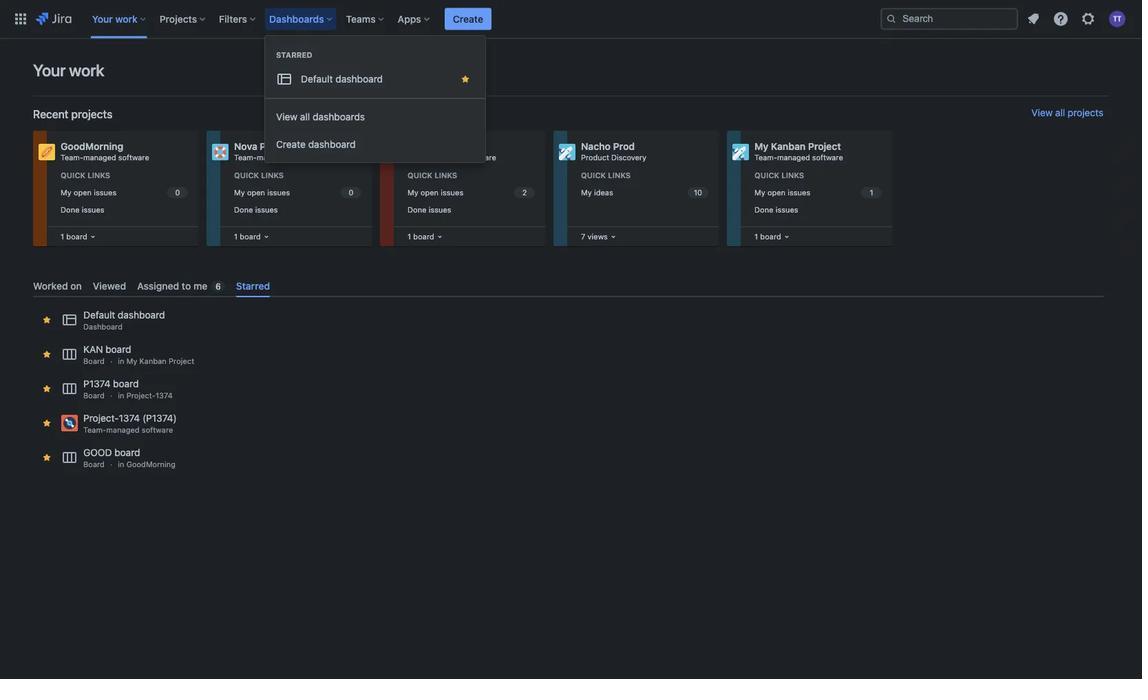 Task type: locate. For each thing, give the bounding box(es) containing it.
board inside good board board · in goodmorning
[[114, 447, 140, 459]]

4 done issues from the left
[[755, 205, 798, 214]]

product
[[581, 153, 609, 162]]

star image up star image
[[41, 384, 52, 395]]

software
[[118, 153, 149, 162], [292, 153, 323, 162], [465, 153, 496, 162], [812, 153, 843, 162], [142, 426, 173, 435]]

my open issues for my
[[755, 188, 811, 197]]

0 vertical spatial ·
[[110, 357, 112, 366]]

2 1 board from the left
[[234, 232, 261, 241]]

goodmorning down recent projects
[[61, 141, 123, 152]]

in up project-1374 (p1374) team-managed software
[[118, 392, 124, 401]]

1 links from the left
[[88, 171, 110, 180]]

1 horizontal spatial project-
[[126, 392, 156, 401]]

· down good
[[110, 460, 112, 469]]

0 horizontal spatial view
[[276, 111, 298, 123]]

quick links down the goodmorning team-managed software
[[61, 171, 110, 180]]

1 vertical spatial default
[[83, 310, 115, 321]]

· inside kan board board · in my kanban project
[[110, 357, 112, 366]]

1 board for my
[[755, 232, 781, 241]]

1 board image from the left
[[87, 231, 98, 242]]

to
[[182, 280, 191, 292]]

2 done issues link from the left
[[231, 202, 364, 218]]

1 horizontal spatial goodmorning
[[126, 460, 176, 469]]

kanban
[[771, 141, 806, 152], [139, 357, 166, 366]]

1 star image from the top
[[41, 315, 52, 326]]

starred
[[276, 51, 312, 60], [236, 280, 270, 292]]

1 board
[[61, 232, 87, 241], [234, 232, 261, 241], [408, 232, 434, 241], [755, 232, 781, 241]]

my open issues link for my kanban project
[[752, 185, 884, 201]]

settings image
[[1080, 11, 1097, 27]]

0 horizontal spatial work
[[69, 61, 104, 80]]

0 horizontal spatial create
[[276, 139, 306, 150]]

4 1 from the left
[[755, 232, 758, 241]]

assigned to me
[[137, 280, 207, 292]]

3 in from the top
[[118, 460, 124, 469]]

in inside good board board · in goodmorning
[[118, 460, 124, 469]]

star image down star image
[[41, 453, 52, 464]]

dashboards
[[313, 111, 365, 123]]

1 vertical spatial board
[[83, 392, 105, 401]]

2 board image from the left
[[261, 231, 272, 242]]

my for second my open issues link from the right
[[408, 188, 418, 197]]

view
[[1032, 107, 1053, 118], [276, 111, 298, 123]]

2 1 board button from the left
[[231, 229, 272, 244]]

3 1 board from the left
[[408, 232, 434, 241]]

done issues link down nova project team-managed software
[[231, 202, 364, 218]]

software inside the my kanban project team-managed software
[[812, 153, 843, 162]]

managed inside nova project team-managed software
[[257, 153, 290, 162]]

3 quick links from the left
[[408, 171, 457, 180]]

my open issues
[[61, 188, 116, 197], [234, 188, 290, 197], [408, 188, 464, 197], [755, 188, 811, 197]]

your work
[[92, 13, 138, 24], [33, 61, 104, 80]]

dashboard image
[[276, 71, 293, 87]]

1 1 board from the left
[[61, 232, 87, 241]]

dashboard up view all dashboards link
[[336, 73, 383, 85]]

dashboards button
[[265, 8, 338, 30]]

nacho
[[581, 141, 611, 152]]

dashboard
[[336, 73, 383, 85], [308, 139, 356, 150], [118, 310, 165, 321]]

2 links from the left
[[261, 171, 284, 180]]

board down kan
[[83, 357, 105, 366]]

1 vertical spatial your work
[[33, 61, 104, 80]]

· up the p1374
[[110, 357, 112, 366]]

done down nova
[[234, 205, 253, 214]]

team- inside nova project team-managed software
[[234, 153, 257, 162]]

my open issues link down team-managed software
[[405, 185, 537, 201]]

open for nova
[[247, 188, 265, 197]]

in down project-1374 (p1374) team-managed software
[[118, 460, 124, 469]]

project
[[260, 141, 293, 152], [808, 141, 841, 152], [169, 357, 194, 366]]

primary element
[[8, 0, 881, 38]]

create for create dashboard
[[276, 139, 306, 150]]

apps
[[398, 13, 421, 24]]

1 quick links from the left
[[61, 171, 110, 180]]

quick down team-managed software
[[408, 171, 433, 180]]

apps button
[[394, 8, 435, 30]]

my open issues link down nova project team-managed software
[[231, 185, 364, 201]]

done down team-managed software
[[408, 205, 427, 214]]

0 vertical spatial goodmorning
[[61, 141, 123, 152]]

0 vertical spatial your work
[[92, 13, 138, 24]]

board image for goodmorning
[[87, 231, 98, 242]]

board inside good board board · in goodmorning
[[83, 460, 105, 469]]

1 board for nova
[[234, 232, 261, 241]]

2 board from the top
[[83, 392, 105, 401]]

my open issues link
[[58, 185, 190, 201], [231, 185, 364, 201], [405, 185, 537, 201], [752, 185, 884, 201]]

quick down the my kanban project team-managed software
[[755, 171, 780, 180]]

1 1 from the left
[[61, 232, 64, 241]]

kanban inside kan board board · in my kanban project
[[139, 357, 166, 366]]

done for goodmorning
[[61, 205, 79, 214]]

in inside p1374 board board · in project-1374
[[118, 392, 124, 401]]

jira image
[[36, 11, 71, 27], [36, 11, 71, 27]]

my open issues down team-managed software
[[408, 188, 464, 197]]

my open issues link down the goodmorning team-managed software
[[58, 185, 190, 201]]

dashboard for create dashboard
[[308, 139, 356, 150]]

1374
[[156, 392, 173, 401], [119, 413, 140, 424]]

0 vertical spatial dashboard
[[336, 73, 383, 85]]

1 vertical spatial create
[[276, 139, 306, 150]]

done up 1 board dropdown button
[[755, 205, 774, 214]]

2 in from the top
[[118, 392, 124, 401]]

board
[[83, 357, 105, 366], [83, 392, 105, 401], [83, 460, 105, 469]]

1 done from the left
[[61, 205, 79, 214]]

star image
[[41, 315, 52, 326], [41, 349, 52, 360], [41, 384, 52, 395], [41, 453, 52, 464]]

help image
[[1053, 11, 1069, 27]]

2 done from the left
[[234, 205, 253, 214]]

1
[[61, 232, 64, 241], [234, 232, 238, 241], [408, 232, 411, 241], [755, 232, 758, 241]]

1 horizontal spatial starred
[[276, 51, 312, 60]]

done issues up 1 board dropdown button
[[755, 205, 798, 214]]

2 vertical spatial ·
[[110, 460, 112, 469]]

quick links
[[61, 171, 110, 180], [234, 171, 284, 180], [408, 171, 457, 180], [581, 171, 631, 180], [755, 171, 804, 180]]

3 my open issues from the left
[[408, 188, 464, 197]]

starred right 6
[[236, 280, 270, 292]]

3 · from the top
[[110, 460, 112, 469]]

quick for my
[[755, 171, 780, 180]]

· inside p1374 board board · in project-1374
[[110, 392, 112, 401]]

1 vertical spatial work
[[69, 61, 104, 80]]

1 inside dropdown button
[[755, 232, 758, 241]]

all
[[1056, 107, 1065, 118], [300, 111, 310, 123]]

1 board button for team-
[[58, 229, 98, 244]]

2 1 from the left
[[234, 232, 238, 241]]

your work button
[[88, 8, 151, 30]]

4 board image from the left
[[608, 231, 619, 242]]

my open issues down the goodmorning team-managed software
[[61, 188, 116, 197]]

my for my open issues link associated with nova project
[[234, 188, 245, 197]]

7
[[581, 232, 586, 241]]

nova project team-managed software
[[234, 141, 323, 162]]

0 horizontal spatial goodmorning
[[61, 141, 123, 152]]

project- inside p1374 board board · in project-1374
[[126, 392, 156, 401]]

0 vertical spatial 1374
[[156, 392, 173, 401]]

1 board inside dropdown button
[[755, 232, 781, 241]]

quick links for nacho
[[581, 171, 631, 180]]

view inside view all projects link
[[1032, 107, 1053, 118]]

all inside view all projects link
[[1056, 107, 1065, 118]]

1 open from the left
[[74, 188, 92, 197]]

all inside view all dashboards link
[[300, 111, 310, 123]]

managed inside the goodmorning team-managed software
[[83, 153, 116, 162]]

done issues link
[[58, 202, 190, 218], [231, 202, 364, 218], [405, 202, 537, 218], [752, 202, 884, 218]]

in for kan
[[118, 357, 124, 366]]

1 vertical spatial goodmorning
[[126, 460, 176, 469]]

issues
[[94, 188, 116, 197], [267, 188, 290, 197], [441, 188, 464, 197], [788, 188, 811, 197], [82, 205, 104, 214], [255, 205, 278, 214], [429, 205, 451, 214], [776, 205, 798, 214]]

create inside button
[[453, 13, 483, 24]]

create down view all dashboards
[[276, 139, 306, 150]]

dashboard inside default dashboard dashboard
[[118, 310, 165, 321]]

1 horizontal spatial all
[[1056, 107, 1065, 118]]

my ideas
[[581, 188, 613, 197]]

0 vertical spatial in
[[118, 357, 124, 366]]

default for default dashboard dashboard
[[83, 310, 115, 321]]

projects button
[[155, 8, 211, 30]]

board inside kan board board · in my kanban project
[[83, 357, 105, 366]]

0 horizontal spatial all
[[300, 111, 310, 123]]

·
[[110, 357, 112, 366], [110, 392, 112, 401], [110, 460, 112, 469]]

2 my open issues link from the left
[[231, 185, 364, 201]]

1 board from the top
[[83, 357, 105, 366]]

4 my open issues from the left
[[755, 188, 811, 197]]

create button
[[445, 8, 492, 30]]

view all projects
[[1032, 107, 1104, 118]]

default dashboard
[[301, 73, 383, 85]]

1 1 board button from the left
[[58, 229, 98, 244]]

quick down nova
[[234, 171, 259, 180]]

links down the goodmorning team-managed software
[[88, 171, 110, 180]]

dashboard inside button
[[308, 139, 356, 150]]

my open issues down the my kanban project team-managed software
[[755, 188, 811, 197]]

managed inside project-1374 (p1374) team-managed software
[[106, 426, 140, 435]]

open
[[74, 188, 92, 197], [247, 188, 265, 197], [421, 188, 439, 197], [768, 188, 786, 197]]

done issues down nova project team-managed software
[[234, 205, 278, 214]]

2 horizontal spatial project
[[808, 141, 841, 152]]

team-
[[61, 153, 83, 162], [234, 153, 257, 162], [408, 153, 430, 162], [755, 153, 777, 162], [83, 426, 106, 435]]

good
[[83, 447, 112, 459]]

starred up dashboard icon
[[276, 51, 312, 60]]

goodmorning
[[61, 141, 123, 152], [126, 460, 176, 469]]

open down team-managed software
[[421, 188, 439, 197]]

done issues link down the goodmorning team-managed software
[[58, 202, 190, 218]]

· inside good board board · in goodmorning
[[110, 460, 112, 469]]

0 vertical spatial board
[[83, 357, 105, 366]]

2 quick from the left
[[234, 171, 259, 180]]

3 board from the top
[[83, 460, 105, 469]]

links for nacho
[[608, 171, 631, 180]]

5 quick from the left
[[755, 171, 780, 180]]

viewed
[[93, 280, 126, 292]]

open up 1 board dropdown button
[[768, 188, 786, 197]]

2 vertical spatial in
[[118, 460, 124, 469]]

1 done issues link from the left
[[58, 202, 190, 218]]

create dashboard
[[276, 139, 356, 150]]

assigned
[[137, 280, 179, 292]]

star image for good board
[[41, 453, 52, 464]]

1 in from the top
[[118, 357, 124, 366]]

1 board button
[[752, 229, 792, 244]]

create
[[453, 13, 483, 24], [276, 139, 306, 150]]

done issues link for my kanban project
[[752, 202, 884, 218]]

quick
[[61, 171, 85, 180], [234, 171, 259, 180], [408, 171, 433, 180], [581, 171, 606, 180], [755, 171, 780, 180]]

2 open from the left
[[247, 188, 265, 197]]

1 vertical spatial in
[[118, 392, 124, 401]]

kan
[[83, 344, 103, 355]]

1 my open issues from the left
[[61, 188, 116, 197]]

links down the my kanban project team-managed software
[[782, 171, 804, 180]]

4 quick from the left
[[581, 171, 606, 180]]

dashboard down dashboards
[[308, 139, 356, 150]]

0 horizontal spatial your
[[33, 61, 66, 80]]

2 star image from the top
[[41, 349, 52, 360]]

board inside dropdown button
[[760, 232, 781, 241]]

links down discovery
[[608, 171, 631, 180]]

done
[[61, 205, 79, 214], [234, 205, 253, 214], [408, 205, 427, 214], [755, 205, 774, 214]]

my ideas link
[[578, 185, 711, 201]]

discovery
[[611, 153, 647, 162]]

links down nova project team-managed software
[[261, 171, 284, 180]]

3 star image from the top
[[41, 384, 52, 395]]

3 board image from the left
[[434, 231, 445, 242]]

4 1 board from the left
[[755, 232, 781, 241]]

tab list containing worked on
[[28, 275, 1109, 298]]

view for view all dashboards
[[276, 111, 298, 123]]

board down the p1374
[[83, 392, 105, 401]]

1 my open issues link from the left
[[58, 185, 190, 201]]

1 vertical spatial dashboard
[[308, 139, 356, 150]]

1 horizontal spatial default
[[301, 73, 333, 85]]

2 my open issues from the left
[[234, 188, 290, 197]]

done issues
[[61, 205, 104, 214], [234, 205, 278, 214], [408, 205, 451, 214], [755, 205, 798, 214]]

team-managed software link
[[386, 142, 537, 163]]

your inside dropdown button
[[92, 13, 113, 24]]

board inside p1374 board board · in project-1374
[[83, 392, 105, 401]]

create right apps dropdown button
[[453, 13, 483, 24]]

in inside kan board board · in my kanban project
[[118, 357, 124, 366]]

1 done issues from the left
[[61, 205, 104, 214]]

1 horizontal spatial view
[[1032, 107, 1053, 118]]

quick for nacho
[[581, 171, 606, 180]]

project inside kan board board · in my kanban project
[[169, 357, 194, 366]]

1 vertical spatial project-
[[83, 413, 119, 424]]

p1374
[[83, 379, 110, 390]]

board inside kan board board · in my kanban project
[[105, 344, 131, 355]]

4 open from the left
[[768, 188, 786, 197]]

2 · from the top
[[110, 392, 112, 401]]

0 horizontal spatial kanban
[[139, 357, 166, 366]]

board
[[66, 232, 87, 241], [240, 232, 261, 241], [413, 232, 434, 241], [760, 232, 781, 241], [105, 344, 131, 355], [113, 379, 139, 390], [114, 447, 140, 459]]

dashboards
[[269, 13, 324, 24]]

5 quick links from the left
[[755, 171, 804, 180]]

default right dashboard icon
[[301, 73, 333, 85]]

star image down worked
[[41, 315, 52, 326]]

my for goodmorning's my open issues link
[[61, 188, 71, 197]]

all for projects
[[1056, 107, 1065, 118]]

1 vertical spatial 1374
[[119, 413, 140, 424]]

1 horizontal spatial work
[[115, 13, 138, 24]]

project- up good
[[83, 413, 119, 424]]

links down team-managed software
[[435, 171, 457, 180]]

1 horizontal spatial kanban
[[771, 141, 806, 152]]

1 vertical spatial kanban
[[139, 357, 166, 366]]

quick for goodmorning
[[61, 171, 85, 180]]

quick links up the ideas
[[581, 171, 631, 180]]

my open issues link down the my kanban project team-managed software
[[752, 185, 884, 201]]

0 horizontal spatial default
[[83, 310, 115, 321]]

create dashboard button
[[265, 131, 485, 158]]

project-
[[126, 392, 156, 401], [83, 413, 119, 424]]

goodmorning down project-1374 (p1374) team-managed software
[[126, 460, 176, 469]]

dashboard
[[83, 323, 123, 332]]

done issues for nova
[[234, 205, 278, 214]]

1374 up (p1374)
[[156, 392, 173, 401]]

3 links from the left
[[435, 171, 457, 180]]

1 · from the top
[[110, 357, 112, 366]]

quick links for goodmorning
[[61, 171, 110, 180]]

create for create
[[453, 13, 483, 24]]

0 horizontal spatial 1374
[[119, 413, 140, 424]]

1 horizontal spatial your
[[92, 13, 113, 24]]

default up dashboard
[[83, 310, 115, 321]]

star default dashboard image
[[460, 74, 471, 85]]

board image for nova
[[261, 231, 272, 242]]

managed
[[83, 153, 116, 162], [257, 153, 290, 162], [430, 153, 463, 162], [777, 153, 810, 162], [106, 426, 140, 435]]

default
[[301, 73, 333, 85], [83, 310, 115, 321]]

1 vertical spatial starred
[[236, 280, 270, 292]]

my open issues link for nova project
[[231, 185, 364, 201]]

quick links down nova project team-managed software
[[234, 171, 284, 180]]

in for p1374
[[118, 392, 124, 401]]

create inside button
[[276, 139, 306, 150]]

done down the goodmorning team-managed software
[[61, 205, 79, 214]]

4 my open issues link from the left
[[752, 185, 884, 201]]

quick links down team-managed software
[[408, 171, 457, 180]]

in up p1374 board board · in project-1374
[[118, 357, 124, 366]]

view all dashboards
[[276, 111, 365, 123]]

quick links for nova
[[234, 171, 284, 180]]

open for my
[[768, 188, 786, 197]]

projects
[[1068, 107, 1104, 118], [71, 108, 112, 121]]

2 quick links from the left
[[234, 171, 284, 180]]

quick up my ideas
[[581, 171, 606, 180]]

1 vertical spatial ·
[[110, 392, 112, 401]]

4 done issues link from the left
[[752, 202, 884, 218]]

all for dashboards
[[300, 111, 310, 123]]

software inside nova project team-managed software
[[292, 153, 323, 162]]

quick down the goodmorning team-managed software
[[61, 171, 85, 180]]

open down the goodmorning team-managed software
[[74, 188, 92, 197]]

1 horizontal spatial project
[[260, 141, 293, 152]]

project inside nova project team-managed software
[[260, 141, 293, 152]]

0 vertical spatial default
[[301, 73, 333, 85]]

2 horizontal spatial 1 board button
[[405, 229, 445, 244]]

0 horizontal spatial starred
[[236, 280, 270, 292]]

your
[[92, 13, 113, 24], [33, 61, 66, 80]]

4 star image from the top
[[41, 453, 52, 464]]

done issues link for nova project
[[231, 202, 364, 218]]

quick links down the my kanban project team-managed software
[[755, 171, 804, 180]]

1374 down p1374 board board · in project-1374
[[119, 413, 140, 424]]

in
[[118, 357, 124, 366], [118, 392, 124, 401], [118, 460, 124, 469]]

2 done issues from the left
[[234, 205, 278, 214]]

your work left 'projects'
[[92, 13, 138, 24]]

default inside default dashboard dashboard
[[83, 310, 115, 321]]

4 quick links from the left
[[581, 171, 631, 180]]

done issues down team-managed software
[[408, 205, 451, 214]]

1 horizontal spatial 1 board button
[[231, 229, 272, 244]]

work left 'projects'
[[115, 13, 138, 24]]

1 horizontal spatial create
[[453, 13, 483, 24]]

filters
[[219, 13, 247, 24]]

appswitcher icon image
[[12, 11, 29, 27]]

work
[[115, 13, 138, 24], [69, 61, 104, 80]]

my open issues for nova
[[234, 188, 290, 197]]

recent projects
[[33, 108, 112, 121]]

2 vertical spatial board
[[83, 460, 105, 469]]

star image left kan
[[41, 349, 52, 360]]

1 horizontal spatial 1374
[[156, 392, 173, 401]]

2 vertical spatial dashboard
[[118, 310, 165, 321]]

board down good
[[83, 460, 105, 469]]

software inside the goodmorning team-managed software
[[118, 153, 149, 162]]

your work up recent projects
[[33, 61, 104, 80]]

work up recent projects
[[69, 61, 104, 80]]

board image
[[87, 231, 98, 242], [261, 231, 272, 242], [434, 231, 445, 242], [608, 231, 619, 242]]

1374 inside project-1374 (p1374) team-managed software
[[119, 413, 140, 424]]

project- up (p1374)
[[126, 392, 156, 401]]

team-managed software
[[408, 153, 496, 162]]

4 done from the left
[[755, 205, 774, 214]]

1 quick from the left
[[61, 171, 85, 180]]

my open issues down nova project team-managed software
[[234, 188, 290, 197]]

0 vertical spatial kanban
[[771, 141, 806, 152]]

(p1374)
[[143, 413, 177, 424]]

5 links from the left
[[782, 171, 804, 180]]

· for good
[[110, 460, 112, 469]]

links
[[88, 171, 110, 180], [261, 171, 284, 180], [435, 171, 457, 180], [608, 171, 631, 180], [782, 171, 804, 180]]

1 for nova project
[[234, 232, 238, 241]]

tab list
[[28, 275, 1109, 298]]

my
[[755, 141, 769, 152], [61, 188, 71, 197], [234, 188, 245, 197], [408, 188, 418, 197], [581, 188, 592, 197], [755, 188, 765, 197], [126, 357, 137, 366]]

notifications image
[[1025, 11, 1042, 27]]

0 vertical spatial your
[[92, 13, 113, 24]]

· down the p1374
[[110, 392, 112, 401]]

links for goodmorning
[[88, 171, 110, 180]]

done issues link up board icon
[[752, 202, 884, 218]]

0 vertical spatial create
[[453, 13, 483, 24]]

work inside dropdown button
[[115, 13, 138, 24]]

1 board button
[[58, 229, 98, 244], [231, 229, 272, 244], [405, 229, 445, 244]]

4 links from the left
[[608, 171, 631, 180]]

0 horizontal spatial project-
[[83, 413, 119, 424]]

dashboard down assigned
[[118, 310, 165, 321]]

done issues down the goodmorning team-managed software
[[61, 205, 104, 214]]

0 horizontal spatial project
[[169, 357, 194, 366]]

kanban inside the my kanban project team-managed software
[[771, 141, 806, 152]]

0 horizontal spatial 1 board button
[[58, 229, 98, 244]]

open down nova project team-managed software
[[247, 188, 265, 197]]

done issues link down team-managed software
[[405, 202, 537, 218]]

banner
[[0, 0, 1142, 39]]

board image inside 7 views dropdown button
[[608, 231, 619, 242]]

0 vertical spatial project-
[[126, 392, 156, 401]]

0 vertical spatial work
[[115, 13, 138, 24]]

view inside view all dashboards link
[[276, 111, 298, 123]]



Task type: describe. For each thing, give the bounding box(es) containing it.
banner containing your work
[[0, 0, 1142, 39]]

dashboard for default dashboard
[[336, 73, 383, 85]]

dashboard for default dashboard dashboard
[[118, 310, 165, 321]]

view all dashboards link
[[265, 103, 485, 131]]

quick for nova
[[234, 171, 259, 180]]

view all projects link
[[1032, 107, 1104, 121]]

default dashboard dashboard
[[83, 310, 165, 332]]

6
[[215, 282, 221, 291]]

my kanban project team-managed software
[[755, 141, 843, 162]]

1 vertical spatial your
[[33, 61, 66, 80]]

worked
[[33, 280, 68, 292]]

3 open from the left
[[421, 188, 439, 197]]

1 for goodmorning
[[61, 232, 64, 241]]

nacho prod product discovery
[[581, 141, 647, 162]]

goodmorning inside good board board · in goodmorning
[[126, 460, 176, 469]]

views
[[588, 232, 608, 241]]

1 board button for project
[[231, 229, 272, 244]]

3 my open issues link from the left
[[405, 185, 537, 201]]

3 1 board button from the left
[[405, 229, 445, 244]]

prod
[[613, 141, 635, 152]]

done issues for my
[[755, 205, 798, 214]]

default dashboard link
[[265, 65, 485, 94]]

good board board · in goodmorning
[[83, 447, 176, 469]]

star image for default dashboard
[[41, 315, 52, 326]]

my open issues for goodmorning
[[61, 188, 116, 197]]

default for default dashboard
[[301, 73, 333, 85]]

3 done issues from the left
[[408, 205, 451, 214]]

done issues link for goodmorning
[[58, 202, 190, 218]]

kan board board · in my kanban project
[[83, 344, 194, 366]]

software inside project-1374 (p1374) team-managed software
[[142, 426, 173, 435]]

board for kan
[[83, 357, 105, 366]]

teams button
[[342, 8, 390, 30]]

3 1 from the left
[[408, 232, 411, 241]]

· for kan
[[110, 357, 112, 366]]

board inside p1374 board board · in project-1374
[[113, 379, 139, 390]]

links for my
[[782, 171, 804, 180]]

star image
[[41, 418, 52, 429]]

my inside the my kanban project team-managed software
[[755, 141, 769, 152]]

managed inside the my kanban project team-managed software
[[777, 153, 810, 162]]

team- inside the goodmorning team-managed software
[[61, 153, 83, 162]]

Search field
[[881, 8, 1018, 30]]

project inside the my kanban project team-managed software
[[808, 141, 841, 152]]

in for good
[[118, 460, 124, 469]]

my for my ideas link
[[581, 188, 592, 197]]

filters button
[[215, 8, 261, 30]]

done issues for goodmorning
[[61, 205, 104, 214]]

done for my kanban project
[[755, 205, 774, 214]]

me
[[193, 280, 207, 292]]

your work inside dropdown button
[[92, 13, 138, 24]]

my for my open issues link corresponding to my kanban project
[[755, 188, 765, 197]]

3 done from the left
[[408, 205, 427, 214]]

projects
[[160, 13, 197, 24]]

board image for nacho
[[608, 231, 619, 242]]

1 board for goodmorning
[[61, 232, 87, 241]]

3 done issues link from the left
[[405, 202, 537, 218]]

board for good
[[83, 460, 105, 469]]

7 views button
[[578, 229, 619, 244]]

on
[[70, 280, 82, 292]]

1 for my kanban project
[[755, 232, 758, 241]]

view for view all projects
[[1032, 107, 1053, 118]]

done for nova project
[[234, 205, 253, 214]]

goodmorning inside the goodmorning team-managed software
[[61, 141, 123, 152]]

1 horizontal spatial projects
[[1068, 107, 1104, 118]]

worked on
[[33, 280, 82, 292]]

1374 inside p1374 board board · in project-1374
[[156, 392, 173, 401]]

my inside kan board board · in my kanban project
[[126, 357, 137, 366]]

links for nova
[[261, 171, 284, 180]]

board for p1374
[[83, 392, 105, 401]]

my open issues link for goodmorning
[[58, 185, 190, 201]]

recent
[[33, 108, 68, 121]]

open for goodmorning
[[74, 188, 92, 197]]

0 vertical spatial starred
[[276, 51, 312, 60]]

p1374 board board · in project-1374
[[83, 379, 173, 401]]

starred inside tab list
[[236, 280, 270, 292]]

project- inside project-1374 (p1374) team-managed software
[[83, 413, 119, 424]]

project-1374 (p1374) team-managed software
[[83, 413, 177, 435]]

quick links for my
[[755, 171, 804, 180]]

0 horizontal spatial projects
[[71, 108, 112, 121]]

star image for p1374 board
[[41, 384, 52, 395]]

3 quick from the left
[[408, 171, 433, 180]]

ideas
[[594, 188, 613, 197]]

· for p1374
[[110, 392, 112, 401]]

search image
[[886, 13, 897, 24]]

7 views
[[581, 232, 608, 241]]

nova
[[234, 141, 257, 152]]

your profile and settings image
[[1109, 11, 1126, 27]]

goodmorning team-managed software
[[61, 141, 149, 162]]

board image
[[781, 231, 792, 242]]

team- inside the my kanban project team-managed software
[[755, 153, 777, 162]]

team- inside project-1374 (p1374) team-managed software
[[83, 426, 106, 435]]

teams
[[346, 13, 376, 24]]



Task type: vqa. For each thing, say whether or not it's contained in the screenshot.
Pro
no



